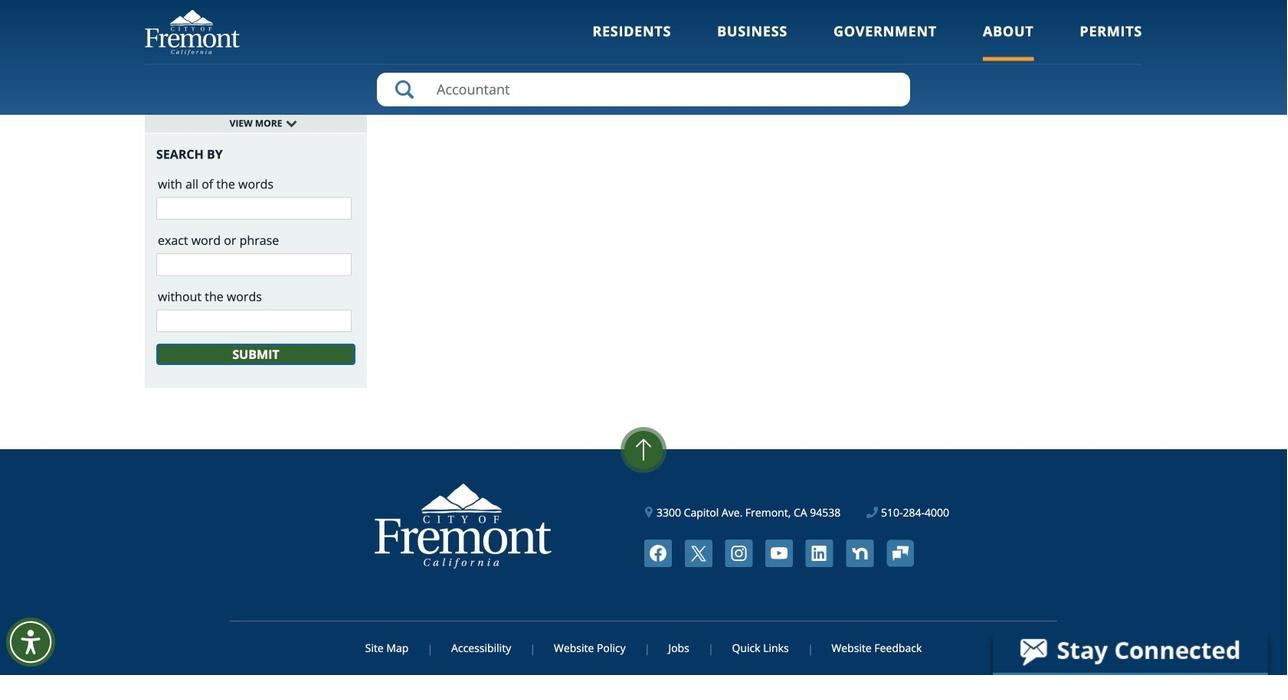 Task type: locate. For each thing, give the bounding box(es) containing it.
None button
[[156, 344, 355, 365]]

None checkbox
[[156, 0, 166, 7], [156, 64, 166, 74], [156, 0, 166, 7], [156, 64, 166, 74]]

footer yt icon image
[[765, 540, 793, 568]]

None text field
[[156, 197, 351, 220], [156, 253, 351, 276], [156, 310, 351, 332], [156, 197, 351, 220], [156, 253, 351, 276], [156, 310, 351, 332]]

None checkbox
[[156, 19, 166, 29], [156, 42, 166, 52], [156, 86, 166, 96], [156, 19, 166, 29], [156, 42, 166, 52], [156, 86, 166, 96]]

footer li icon image
[[806, 540, 833, 568]]



Task type: vqa. For each thing, say whether or not it's contained in the screenshot.
Footer FB Icon
yes



Task type: describe. For each thing, give the bounding box(es) containing it.
stay connected image
[[993, 630, 1266, 673]]

Search text field
[[377, 73, 910, 106]]

footer fb icon image
[[644, 540, 672, 568]]

footer ig icon image
[[725, 540, 753, 568]]

footer tw icon image
[[685, 540, 712, 568]]

footer my icon image
[[886, 540, 914, 567]]

footer nd icon image
[[846, 540, 874, 568]]



